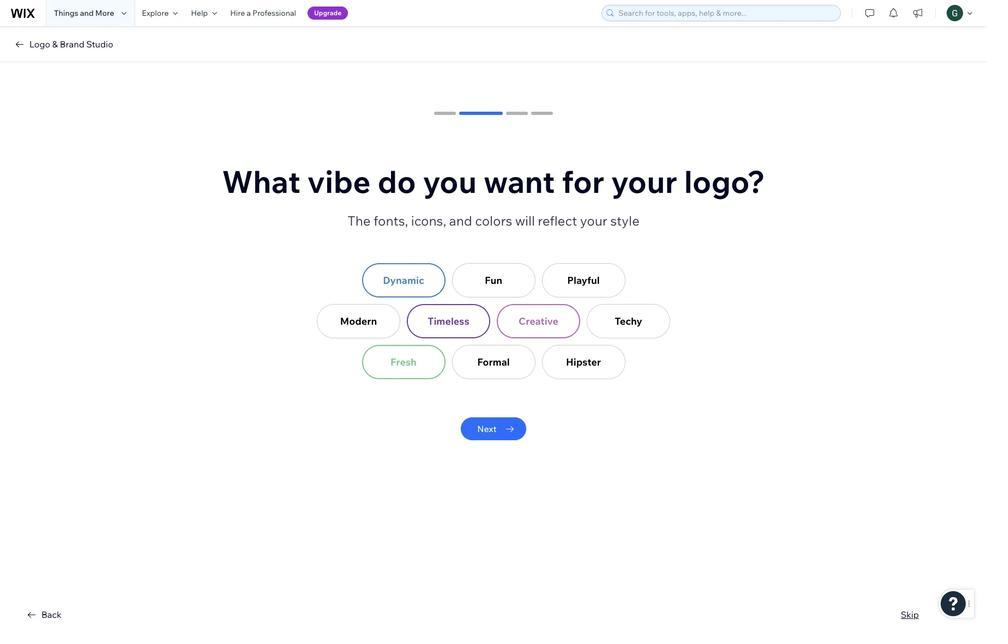 Task type: describe. For each thing, give the bounding box(es) containing it.
fun
[[485, 274, 502, 287]]

formal button
[[452, 345, 535, 380]]

explore
[[142, 8, 169, 18]]

next
[[477, 424, 497, 435]]

skip button
[[901, 609, 919, 622]]

logo
[[29, 39, 50, 50]]

dynamic button
[[362, 263, 445, 298]]

fresh
[[391, 356, 417, 368]]

back
[[41, 610, 61, 621]]

creative button
[[497, 304, 580, 339]]

fresh button
[[362, 345, 445, 380]]

the fonts, icons, and colors will reflect your style
[[348, 213, 640, 229]]

style
[[610, 213, 640, 229]]

want
[[484, 163, 555, 201]]

professional
[[253, 8, 296, 18]]

dynamic
[[383, 274, 424, 287]]

hipster
[[566, 356, 601, 368]]

colors
[[475, 213, 512, 229]]

next button
[[461, 418, 526, 441]]

will
[[515, 213, 535, 229]]

more
[[95, 8, 114, 18]]

logo & brand studio
[[29, 39, 113, 50]]

playful
[[567, 274, 600, 287]]

vibe
[[307, 163, 371, 201]]

creative
[[519, 315, 558, 328]]

help button
[[185, 0, 224, 26]]

upgrade button
[[308, 7, 348, 20]]

hire
[[230, 8, 245, 18]]

timeless
[[428, 315, 469, 328]]

a
[[247, 8, 251, 18]]

1 horizontal spatial your
[[611, 163, 677, 201]]

fonts,
[[374, 213, 408, 229]]

&
[[52, 39, 58, 50]]



Task type: vqa. For each thing, say whether or not it's contained in the screenshot.
topmost Payment
no



Task type: locate. For each thing, give the bounding box(es) containing it.
help
[[191, 8, 208, 18]]

icons,
[[411, 213, 446, 229]]

0 vertical spatial and
[[80, 8, 94, 18]]

studio
[[86, 39, 113, 50]]

you
[[423, 163, 477, 201]]

and right icons,
[[449, 213, 472, 229]]

what vibe do you want for your logo?
[[222, 163, 765, 201]]

0 horizontal spatial and
[[80, 8, 94, 18]]

1 horizontal spatial and
[[449, 213, 472, 229]]

1 vertical spatial your
[[580, 213, 607, 229]]

hipster button
[[542, 345, 625, 380]]

things and more
[[54, 8, 114, 18]]

your up style
[[611, 163, 677, 201]]

0 vertical spatial your
[[611, 163, 677, 201]]

fun button
[[452, 263, 535, 298]]

Search for tools, apps, help & more... field
[[615, 5, 837, 21]]

your left style
[[580, 213, 607, 229]]

and left 'more'
[[80, 8, 94, 18]]

logo?
[[684, 163, 765, 201]]

for
[[562, 163, 604, 201]]

techy button
[[587, 304, 670, 339]]

brand
[[60, 39, 84, 50]]

hire a professional link
[[224, 0, 303, 26]]

things
[[54, 8, 78, 18]]

skip
[[901, 610, 919, 621]]

upgrade
[[314, 9, 342, 17]]

the
[[348, 213, 371, 229]]

modern button
[[317, 304, 400, 339]]

what
[[222, 163, 301, 201]]

reflect
[[538, 213, 577, 229]]

modern
[[340, 315, 377, 328]]

do
[[378, 163, 416, 201]]

techy
[[615, 315, 642, 328]]

0 horizontal spatial your
[[580, 213, 607, 229]]

formal
[[477, 356, 510, 368]]

and
[[80, 8, 94, 18], [449, 213, 472, 229]]

playful button
[[542, 263, 625, 298]]

back button
[[25, 609, 61, 622]]

timeless button
[[407, 304, 490, 339]]

your
[[611, 163, 677, 201], [580, 213, 607, 229]]

hire a professional
[[230, 8, 296, 18]]

1 vertical spatial and
[[449, 213, 472, 229]]

logo & brand studio button
[[13, 38, 113, 51]]



